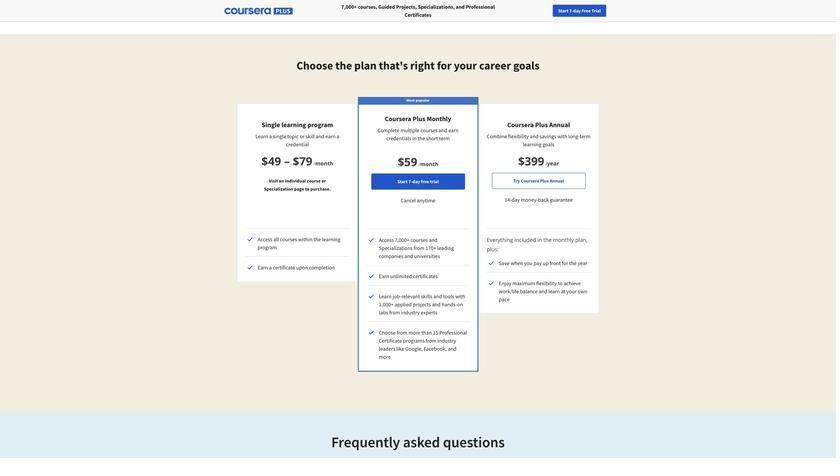 Task type: describe. For each thing, give the bounding box(es) containing it.
a for learn a single topic or skill and earn a credential
[[269, 133, 272, 140]]

companies
[[379, 253, 403, 260]]

certificates
[[405, 11, 431, 18]]

flexibility inside combine flexibility and savings with long-term learning goals
[[508, 133, 529, 140]]

170+
[[426, 245, 436, 252]]

courses for all
[[280, 236, 297, 243]]

tools
[[443, 293, 454, 300]]

specializations
[[379, 245, 413, 252]]

anytime
[[417, 197, 435, 204]]

0 vertical spatial for
[[437, 58, 452, 73]]

certificates
[[413, 273, 438, 280]]

from up certificate
[[397, 330, 407, 336]]

plus:
[[487, 246, 499, 253]]

start for start 7-day free trial
[[397, 179, 408, 185]]

like
[[396, 346, 404, 353]]

job-
[[393, 293, 402, 300]]

1 vertical spatial more
[[379, 354, 391, 361]]

specialization
[[264, 186, 293, 192]]

$49 – $79 / month
[[262, 154, 333, 169]]

coursera inside "button"
[[521, 178, 539, 184]]

certificate
[[379, 338, 402, 344]]

1 horizontal spatial year
[[578, 260, 587, 267]]

courses for multiple
[[420, 127, 438, 134]]

earn for $49
[[258, 264, 268, 271]]

single
[[273, 133, 286, 140]]

learner
[[403, 5, 420, 12]]

in inside everything included in the monthly plan, plus:
[[537, 237, 542, 244]]

achieve
[[564, 280, 581, 287]]

survey
[[445, 5, 461, 12]]

up
[[543, 260, 549, 267]]

courses for 7,000+
[[411, 237, 428, 244]]

1 vertical spatial for
[[562, 260, 568, 267]]

and inside combine flexibility and savings with long-term learning goals
[[530, 133, 539, 140]]

$399 / year
[[518, 154, 559, 169]]

guided
[[378, 3, 395, 10]]

0 vertical spatial more
[[409, 330, 420, 336]]

plan
[[354, 58, 377, 73]]

/ for $59
[[419, 161, 420, 168]]

access all courses within the learning program
[[258, 236, 340, 251]]

7,000+ inside 7,000+ courses, guided projects, specializations, and professional certificates
[[341, 3, 357, 10]]

start 7-day free trial button
[[553, 5, 606, 17]]

leading
[[437, 245, 454, 252]]

visit
[[269, 178, 278, 184]]

0 vertical spatial annual
[[549, 121, 570, 129]]

–
[[284, 154, 290, 169]]

from inside access 7,000+ courses and specializations from 170+ leading companies and universities
[[414, 245, 424, 252]]

earn inside complete multiple courses and earn credentials in the short term
[[448, 127, 459, 134]]

start 7-day free trial
[[558, 8, 601, 14]]

or for topic
[[300, 133, 305, 140]]

plus for annual
[[535, 121, 548, 129]]

the left "plan"
[[335, 58, 352, 73]]

to inside enjoy maximum flexibility to achieve work/life balance and learn at your own pace
[[558, 280, 563, 287]]

pace
[[499, 296, 510, 303]]

learning inside combine flexibility and savings with long-term learning goals
[[523, 141, 541, 148]]

enjoy
[[499, 280, 511, 287]]

$59 / month
[[398, 154, 438, 170]]

when
[[511, 260, 523, 267]]

facebook,
[[424, 346, 447, 353]]

source:
[[364, 5, 381, 12]]

upon
[[296, 264, 308, 271]]

individual
[[285, 178, 306, 184]]

outcomes
[[421, 5, 444, 12]]

to inside visit an individual course or specialization page to purchase.
[[305, 186, 309, 192]]

hands-
[[442, 301, 457, 308]]

earn a certificate upon completion
[[258, 264, 335, 271]]

at
[[561, 288, 565, 295]]

15
[[433, 330, 438, 336]]

and up the 'experts'
[[432, 301, 441, 308]]

and inside complete multiple courses and earn credentials in the short term
[[439, 127, 447, 134]]

short
[[426, 135, 438, 142]]

purchase.
[[310, 186, 331, 192]]

guarantee
[[550, 197, 573, 203]]

projects
[[413, 301, 431, 308]]

skills
[[421, 293, 432, 300]]

cancel anytime
[[401, 197, 435, 204]]

combine flexibility and savings with long-term learning goals
[[487, 133, 591, 148]]

savings
[[540, 133, 556, 140]]

earn inside the learn a single topic or skill and earn a credential
[[325, 133, 336, 140]]

popular
[[416, 98, 430, 103]]

professional inside 7,000+ courses, guided projects, specializations, and professional certificates
[[466, 3, 495, 10]]

coursera plus annual
[[507, 121, 570, 129]]

leaders
[[379, 346, 395, 353]]

term inside combine flexibility and savings with long-term learning goals
[[580, 133, 591, 140]]

/ for $399
[[546, 161, 547, 167]]

coursera up combine flexibility and savings with long-term learning goals
[[507, 121, 534, 129]]

choose from more than 15 professional certificate programs from industry leaders like google, facebook, and more
[[379, 330, 467, 361]]

2020
[[462, 5, 472, 12]]

flexibility inside enjoy maximum flexibility to achieve work/life balance and learn at your own pace
[[536, 280, 557, 287]]

plan,
[[575, 237, 588, 244]]

long-
[[568, 133, 580, 140]]

within
[[298, 236, 312, 243]]

career
[[479, 58, 511, 73]]

enjoy maximum flexibility to achieve work/life balance and learn at your own pace
[[499, 280, 587, 303]]

universities
[[414, 253, 440, 260]]

multiple
[[400, 127, 419, 134]]

frequently
[[331, 434, 400, 452]]

with inside learn job-relevant skills and tools with 1,000+ applied projects and hands-on labs from industry experts
[[455, 293, 465, 300]]

7,000+ inside access 7,000+ courses and specializations from 170+ leading companies and universities
[[395, 237, 409, 244]]

1,000+
[[379, 301, 394, 308]]

7- for free
[[569, 8, 573, 14]]

most popular
[[406, 98, 430, 103]]

everything
[[487, 237, 513, 244]]

earn for $59
[[379, 273, 389, 280]]

completion
[[309, 264, 335, 271]]

an
[[279, 178, 284, 184]]

coursera right source:
[[382, 5, 402, 12]]

included
[[515, 237, 536, 244]]



Task type: vqa. For each thing, say whether or not it's contained in the screenshot.
INDUSTRY within the Choose From More Than 15 Professional Certificate Programs From Industry Leaders Like Google, Facebook, And More
yes



Task type: locate. For each thing, give the bounding box(es) containing it.
/ right '$79'
[[314, 161, 315, 167]]

0 horizontal spatial 7-
[[409, 179, 413, 185]]

and up 170+
[[429, 237, 437, 244]]

coursera plus image
[[224, 8, 293, 14]]

access left all
[[258, 236, 272, 243]]

more up programs
[[409, 330, 420, 336]]

0 horizontal spatial with
[[455, 293, 465, 300]]

learning
[[281, 121, 306, 129], [523, 141, 541, 148], [322, 236, 340, 243]]

courses inside complete multiple courses and earn credentials in the short term
[[420, 127, 438, 134]]

choose the plan that's right for your career goals
[[297, 58, 540, 73]]

$49
[[262, 154, 281, 169]]

7,000+ left courses,
[[341, 3, 357, 10]]

0 horizontal spatial /
[[314, 161, 315, 167]]

earn right skill
[[325, 133, 336, 140]]

1 horizontal spatial start
[[558, 8, 568, 14]]

month up "course"
[[315, 160, 333, 167]]

to up at
[[558, 280, 563, 287]]

1 vertical spatial start
[[397, 179, 408, 185]]

day for free
[[413, 179, 420, 185]]

learn for learn job-relevant skills and tools with 1,000+ applied projects and hands-on labs from industry experts
[[379, 293, 392, 300]]

industry down the "15"
[[438, 338, 456, 344]]

2 horizontal spatial day
[[573, 8, 581, 14]]

and right specializations,
[[456, 3, 465, 10]]

visit an individual course or specialization page to purchase.
[[264, 178, 331, 192]]

access inside access 7,000+ courses and specializations from 170+ leading companies and universities
[[379, 237, 394, 244]]

free
[[582, 8, 591, 14]]

0 vertical spatial with
[[557, 133, 567, 140]]

0 vertical spatial 7-
[[569, 8, 573, 14]]

course
[[307, 178, 321, 184]]

plus inside "button"
[[540, 178, 549, 184]]

to
[[305, 186, 309, 192], [558, 280, 563, 287]]

None search field
[[92, 4, 254, 18]]

and inside choose from more than 15 professional certificate programs from industry leaders like google, facebook, and more
[[448, 346, 456, 353]]

and down the coursera plus annual
[[530, 133, 539, 140]]

1 horizontal spatial with
[[557, 133, 567, 140]]

and left learn
[[539, 288, 547, 295]]

single
[[262, 121, 280, 129]]

0 vertical spatial choose
[[297, 58, 333, 73]]

$399
[[518, 154, 544, 169]]

or inside visit an individual course or specialization page to purchase.
[[322, 178, 326, 184]]

2 vertical spatial learning
[[322, 236, 340, 243]]

access
[[258, 236, 272, 243], [379, 237, 394, 244]]

front
[[550, 260, 561, 267]]

year right $399
[[547, 160, 559, 167]]

month up free
[[420, 161, 438, 168]]

courses up short
[[420, 127, 438, 134]]

the right the front
[[569, 260, 577, 267]]

7- for free
[[409, 179, 413, 185]]

month inside $49 – $79 / month
[[315, 160, 333, 167]]

experts
[[421, 310, 437, 316]]

0 vertical spatial flexibility
[[508, 133, 529, 140]]

1 horizontal spatial access
[[379, 237, 394, 244]]

courses inside access all courses within the learning program
[[280, 236, 297, 243]]

0 horizontal spatial access
[[258, 236, 272, 243]]

goals down savings
[[543, 141, 554, 148]]

1 vertical spatial in
[[537, 237, 542, 244]]

7- inside start 7-day free trial button
[[409, 179, 413, 185]]

learning inside access all courses within the learning program
[[322, 236, 340, 243]]

0 horizontal spatial learn
[[255, 133, 268, 140]]

or left skill
[[300, 133, 305, 140]]

1 vertical spatial 7,000+
[[395, 237, 409, 244]]

learn a single topic or skill and earn a credential
[[255, 133, 339, 148]]

learn for learn a single topic or skill and earn a credential
[[255, 133, 268, 140]]

and right facebook,
[[448, 346, 456, 353]]

0 vertical spatial goals
[[513, 58, 540, 73]]

save  when you pay up front for the year
[[499, 260, 587, 267]]

projects,
[[396, 3, 417, 10]]

0 horizontal spatial in
[[412, 135, 417, 142]]

earn unlimited certificates
[[379, 273, 438, 280]]

0 horizontal spatial earn
[[325, 133, 336, 140]]

the left short
[[418, 135, 425, 142]]

0 horizontal spatial your
[[454, 58, 477, 73]]

specializations,
[[418, 3, 455, 10]]

2 horizontal spatial learning
[[523, 141, 541, 148]]

0 horizontal spatial to
[[305, 186, 309, 192]]

start for start 7-day free trial
[[558, 8, 568, 14]]

0 vertical spatial to
[[305, 186, 309, 192]]

more down leaders
[[379, 354, 391, 361]]

start 7-day free trial
[[397, 179, 439, 185]]

applied
[[395, 301, 412, 308]]

0 horizontal spatial term
[[439, 135, 450, 142]]

and down monthly
[[439, 127, 447, 134]]

for right right
[[437, 58, 452, 73]]

0 horizontal spatial 7,000+
[[341, 3, 357, 10]]

0 horizontal spatial month
[[315, 160, 333, 167]]

plus up back
[[540, 178, 549, 184]]

your inside enjoy maximum flexibility to achieve work/life balance and learn at your own pace
[[566, 288, 577, 295]]

2 horizontal spatial /
[[546, 161, 547, 167]]

industry down applied
[[401, 310, 420, 316]]

courses right all
[[280, 236, 297, 243]]

learn job-relevant skills and tools with 1,000+ applied projects and hands-on labs from industry experts
[[379, 293, 465, 316]]

choose for choose the plan that's right for your career goals
[[297, 58, 333, 73]]

1 vertical spatial to
[[558, 280, 563, 287]]

1 vertical spatial day
[[413, 179, 420, 185]]

learn up 1,000+
[[379, 293, 392, 300]]

learn
[[548, 288, 560, 295]]

learning right within
[[322, 236, 340, 243]]

1 horizontal spatial industry
[[438, 338, 456, 344]]

learn down single
[[255, 133, 268, 140]]

1 vertical spatial with
[[455, 293, 465, 300]]

from right labs
[[389, 310, 400, 316]]

a for earn a certificate upon completion
[[269, 264, 272, 271]]

frequently asked questions
[[331, 434, 505, 452]]

with inside combine flexibility and savings with long-term learning goals
[[557, 133, 567, 140]]

1 horizontal spatial your
[[566, 288, 577, 295]]

courses,
[[358, 3, 377, 10]]

0 vertical spatial or
[[300, 133, 305, 140]]

annual inside "button"
[[550, 178, 564, 184]]

start up cancel
[[397, 179, 408, 185]]

choose
[[297, 58, 333, 73], [379, 330, 396, 336]]

earn left unlimited
[[379, 273, 389, 280]]

the inside complete multiple courses and earn credentials in the short term
[[418, 135, 425, 142]]

certificate
[[273, 264, 295, 271]]

free
[[421, 179, 429, 185]]

goals for learning
[[543, 141, 554, 148]]

1 horizontal spatial term
[[580, 133, 591, 140]]

google,
[[405, 346, 423, 353]]

combine
[[487, 133, 507, 140]]

goals right career in the top of the page
[[513, 58, 540, 73]]

1 vertical spatial learning
[[523, 141, 541, 148]]

coursera
[[382, 5, 402, 12], [385, 115, 411, 123], [507, 121, 534, 129], [521, 178, 539, 184]]

annual up savings
[[549, 121, 570, 129]]

in
[[412, 135, 417, 142], [537, 237, 542, 244]]

1 vertical spatial earn
[[379, 273, 389, 280]]

0 vertical spatial your
[[454, 58, 477, 73]]

in down multiple in the top of the page
[[412, 135, 417, 142]]

plus up savings
[[535, 121, 548, 129]]

1 horizontal spatial flexibility
[[536, 280, 557, 287]]

from up facebook,
[[426, 338, 436, 344]]

1 vertical spatial program
[[258, 244, 277, 251]]

and
[[456, 3, 465, 10], [439, 127, 447, 134], [316, 133, 324, 140], [530, 133, 539, 140], [429, 237, 437, 244], [404, 253, 413, 260], [539, 288, 547, 295], [433, 293, 442, 300], [432, 301, 441, 308], [448, 346, 456, 353]]

learn inside the learn a single topic or skill and earn a credential
[[255, 133, 268, 140]]

right
[[410, 58, 435, 73]]

1 vertical spatial choose
[[379, 330, 396, 336]]

earn
[[448, 127, 459, 134], [325, 133, 336, 140]]

in right included
[[537, 237, 542, 244]]

0 horizontal spatial start
[[397, 179, 408, 185]]

0 horizontal spatial goals
[[513, 58, 540, 73]]

1 horizontal spatial learn
[[379, 293, 392, 300]]

most
[[406, 98, 415, 103]]

1 horizontal spatial more
[[409, 330, 420, 336]]

1 vertical spatial learn
[[379, 293, 392, 300]]

1 horizontal spatial earn
[[379, 273, 389, 280]]

program inside access all courses within the learning program
[[258, 244, 277, 251]]

access for access 7,000+ courses and specializations from 170+ leading companies and universities
[[379, 237, 394, 244]]

1 horizontal spatial for
[[562, 260, 568, 267]]

program down all
[[258, 244, 277, 251]]

goals
[[513, 58, 540, 73], [543, 141, 554, 148]]

0 horizontal spatial industry
[[401, 310, 420, 316]]

or up purchase.
[[322, 178, 326, 184]]

from inside learn job-relevant skills and tools with 1,000+ applied projects and hands-on labs from industry experts
[[389, 310, 400, 316]]

a left single
[[269, 133, 272, 140]]

0 horizontal spatial or
[[300, 133, 305, 140]]

access inside access all courses within the learning program
[[258, 236, 272, 243]]

7- inside start 7-day free trial button
[[569, 8, 573, 14]]

program
[[308, 121, 333, 129], [258, 244, 277, 251]]

0 horizontal spatial year
[[547, 160, 559, 167]]

work/life
[[499, 288, 519, 295]]

a left the certificate in the left of the page
[[269, 264, 272, 271]]

term inside complete multiple courses and earn credentials in the short term
[[439, 135, 450, 142]]

1 vertical spatial annual
[[550, 178, 564, 184]]

pay
[[534, 260, 542, 267]]

7,000+ courses, guided projects, specializations, and professional certificates
[[341, 3, 495, 18]]

credentials
[[386, 135, 411, 142]]

page
[[294, 186, 304, 192]]

year up achieve
[[578, 260, 587, 267]]

1 vertical spatial your
[[566, 288, 577, 295]]

or
[[300, 133, 305, 140], [322, 178, 326, 184]]

plus up multiple in the top of the page
[[413, 115, 425, 123]]

plus for monthly
[[413, 115, 425, 123]]

1 horizontal spatial learning
[[322, 236, 340, 243]]

in inside complete multiple courses and earn credentials in the short term
[[412, 135, 417, 142]]

or for course
[[322, 178, 326, 184]]

1 vertical spatial year
[[578, 260, 587, 267]]

professional right survey
[[466, 3, 495, 10]]

program up skill
[[308, 121, 333, 129]]

coursera up complete
[[385, 115, 411, 123]]

complete
[[378, 127, 399, 134]]

courses inside access 7,000+ courses and specializations from 170+ leading companies and universities
[[411, 237, 428, 244]]

goals inside combine flexibility and savings with long-term learning goals
[[543, 141, 554, 148]]

credential
[[286, 141, 309, 148]]

the inside access all courses within the learning program
[[313, 236, 321, 243]]

1 horizontal spatial goals
[[543, 141, 554, 148]]

0 horizontal spatial day
[[413, 179, 420, 185]]

flexibility right combine at the right top of the page
[[508, 133, 529, 140]]

the inside everything included in the monthly plan, plus:
[[544, 237, 552, 244]]

learn
[[255, 133, 268, 140], [379, 293, 392, 300]]

0 vertical spatial earn
[[258, 264, 268, 271]]

0 horizontal spatial flexibility
[[508, 133, 529, 140]]

and right skill
[[316, 133, 324, 140]]

$79
[[293, 154, 312, 169]]

access up specializations on the left of page
[[379, 237, 394, 244]]

0 vertical spatial industry
[[401, 310, 420, 316]]

0 vertical spatial learning
[[281, 121, 306, 129]]

0 vertical spatial learn
[[255, 133, 268, 140]]

to right page
[[305, 186, 309, 192]]

2 vertical spatial day
[[512, 197, 520, 203]]

for right the front
[[562, 260, 568, 267]]

/ inside $59 / month
[[419, 161, 420, 168]]

you
[[524, 260, 532, 267]]

coursera plus monthly
[[385, 115, 451, 123]]

0 horizontal spatial program
[[258, 244, 277, 251]]

1 vertical spatial or
[[322, 178, 326, 184]]

courses
[[420, 127, 438, 134], [280, 236, 297, 243], [411, 237, 428, 244]]

1 horizontal spatial program
[[308, 121, 333, 129]]

choose inside choose from more than 15 professional certificate programs from industry leaders like google, facebook, and more
[[379, 330, 396, 336]]

learning up $399
[[523, 141, 541, 148]]

7,000+ up specializations on the left of page
[[395, 237, 409, 244]]

1 horizontal spatial or
[[322, 178, 326, 184]]

topic
[[287, 133, 299, 140]]

0 vertical spatial start
[[558, 8, 568, 14]]

try coursera plus annual
[[513, 178, 564, 184]]

a
[[269, 133, 272, 140], [337, 133, 339, 140], [269, 264, 272, 271]]

industry
[[401, 310, 420, 316], [438, 338, 456, 344]]

and left tools
[[433, 293, 442, 300]]

relevant
[[402, 293, 420, 300]]

0 vertical spatial 7,000+
[[341, 3, 357, 10]]

the left monthly
[[544, 237, 552, 244]]

that's
[[379, 58, 408, 73]]

1 vertical spatial 7-
[[409, 179, 413, 185]]

programs
[[403, 338, 425, 344]]

0 horizontal spatial learning
[[281, 121, 306, 129]]

learn inside learn job-relevant skills and tools with 1,000+ applied projects and hands-on labs from industry experts
[[379, 293, 392, 300]]

year inside $399 / year
[[547, 160, 559, 167]]

1 horizontal spatial in
[[537, 237, 542, 244]]

than
[[421, 330, 432, 336]]

1 horizontal spatial 7-
[[569, 8, 573, 14]]

annual up the guarantee
[[550, 178, 564, 184]]

coursera right try
[[521, 178, 539, 184]]

1 vertical spatial professional
[[439, 330, 467, 336]]

flexibility up learn
[[536, 280, 557, 287]]

and down specializations on the left of page
[[404, 253, 413, 260]]

1 horizontal spatial choose
[[379, 330, 396, 336]]

choose for choose from more than 15 professional certificate programs from industry leaders like google, facebook, and more
[[379, 330, 396, 336]]

earn left the certificate in the left of the page
[[258, 264, 268, 271]]

plus
[[413, 115, 425, 123], [535, 121, 548, 129], [540, 178, 549, 184]]

0 horizontal spatial choose
[[297, 58, 333, 73]]

professional right the "15"
[[439, 330, 467, 336]]

goals for career
[[513, 58, 540, 73]]

learning up topic
[[281, 121, 306, 129]]

your down achieve
[[566, 288, 577, 295]]

industry inside choose from more than 15 professional certificate programs from industry leaders like google, facebook, and more
[[438, 338, 456, 344]]

courses up 170+
[[411, 237, 428, 244]]

back
[[538, 197, 549, 203]]

access 7,000+ courses and specializations from 170+ leading companies and universities
[[379, 237, 454, 260]]

access for access all courses within the learning program
[[258, 236, 272, 243]]

year
[[547, 160, 559, 167], [578, 260, 587, 267]]

maximum
[[512, 280, 535, 287]]

0 vertical spatial professional
[[466, 3, 495, 10]]

0 vertical spatial day
[[573, 8, 581, 14]]

the
[[335, 58, 352, 73], [418, 135, 425, 142], [313, 236, 321, 243], [544, 237, 552, 244], [569, 260, 577, 267]]

/ right $59
[[419, 161, 420, 168]]

1 vertical spatial goals
[[543, 141, 554, 148]]

professional inside choose from more than 15 professional certificate programs from industry leaders like google, facebook, and more
[[439, 330, 467, 336]]

start left free
[[558, 8, 568, 14]]

0 vertical spatial in
[[412, 135, 417, 142]]

0 horizontal spatial more
[[379, 354, 391, 361]]

and inside the learn a single topic or skill and earn a credential
[[316, 133, 324, 140]]

1 horizontal spatial month
[[420, 161, 438, 168]]

$59
[[398, 154, 417, 170]]

or inside the learn a single topic or skill and earn a credential
[[300, 133, 305, 140]]

/ inside $399 / year
[[546, 161, 547, 167]]

skill
[[306, 133, 315, 140]]

1 horizontal spatial day
[[512, 197, 520, 203]]

0 horizontal spatial for
[[437, 58, 452, 73]]

14-
[[505, 197, 512, 203]]

complete multiple courses and earn credentials in the short term
[[378, 127, 459, 142]]

a right skill
[[337, 133, 339, 140]]

1 horizontal spatial /
[[419, 161, 420, 168]]

day for free
[[573, 8, 581, 14]]

and inside enjoy maximum flexibility to achieve work/life balance and learn at your own pace
[[539, 288, 547, 295]]

industry inside learn job-relevant skills and tools with 1,000+ applied projects and hands-on labs from industry experts
[[401, 310, 420, 316]]

1 horizontal spatial earn
[[448, 127, 459, 134]]

earn down monthly
[[448, 127, 459, 134]]

balance
[[520, 288, 538, 295]]

your
[[454, 58, 477, 73], [566, 288, 577, 295]]

annual
[[549, 121, 570, 129], [550, 178, 564, 184]]

1 vertical spatial flexibility
[[536, 280, 557, 287]]

and inside 7,000+ courses, guided projects, specializations, and professional certificates
[[456, 3, 465, 10]]

from up universities
[[414, 245, 424, 252]]

the right within
[[313, 236, 321, 243]]

trial
[[430, 179, 439, 185]]

0 vertical spatial program
[[308, 121, 333, 129]]

labs
[[379, 310, 388, 316]]

/ right $399
[[546, 161, 547, 167]]

start
[[558, 8, 568, 14], [397, 179, 408, 185]]

1 vertical spatial industry
[[438, 338, 456, 344]]

with up on
[[455, 293, 465, 300]]

0 horizontal spatial earn
[[258, 264, 268, 271]]

with left long-
[[557, 133, 567, 140]]

your left career in the top of the page
[[454, 58, 477, 73]]

1 horizontal spatial to
[[558, 280, 563, 287]]

month
[[315, 160, 333, 167], [420, 161, 438, 168]]

/ inside $49 – $79 / month
[[314, 161, 315, 167]]

month inside $59 / month
[[420, 161, 438, 168]]

cancel
[[401, 197, 416, 204]]

save
[[499, 260, 510, 267]]

0 vertical spatial year
[[547, 160, 559, 167]]

1 horizontal spatial 7,000+
[[395, 237, 409, 244]]



